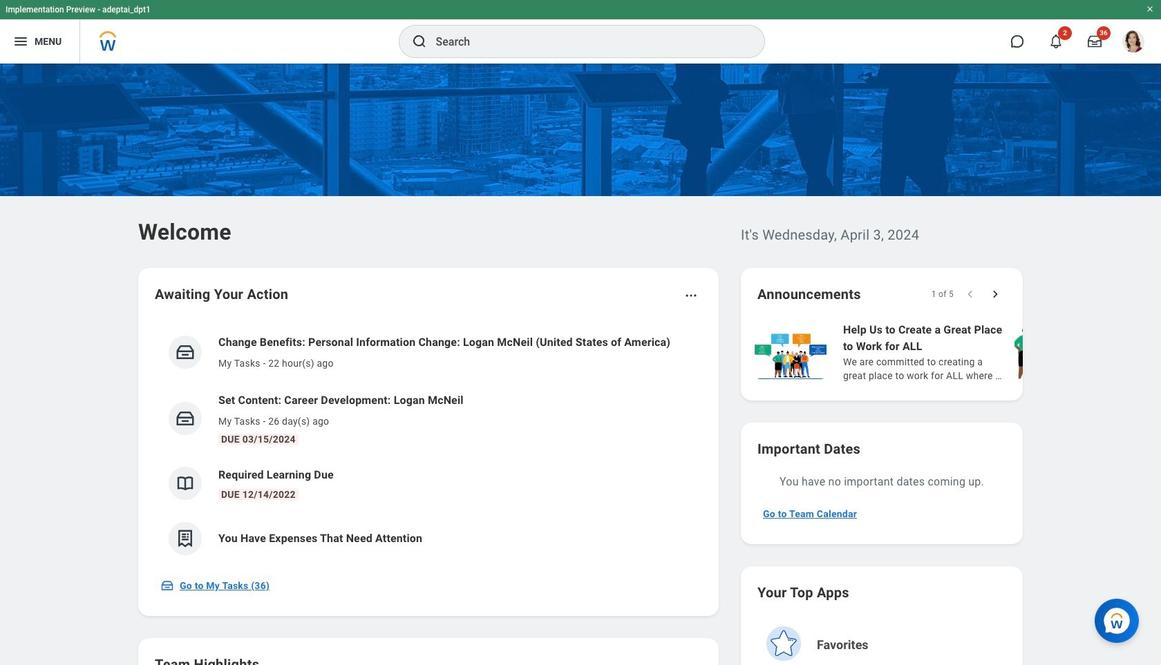 Task type: vqa. For each thing, say whether or not it's contained in the screenshot.
the vs
no



Task type: describe. For each thing, give the bounding box(es) containing it.
justify image
[[12, 33, 29, 50]]

related actions image
[[684, 289, 698, 303]]

notifications large image
[[1049, 35, 1063, 48]]

0 horizontal spatial inbox image
[[160, 579, 174, 593]]

chevron right small image
[[988, 288, 1002, 301]]

dashboard expenses image
[[175, 529, 196, 550]]

chevron left small image
[[964, 288, 977, 301]]

Search Workday  search field
[[436, 26, 736, 57]]

close environment banner image
[[1146, 5, 1154, 13]]

1 horizontal spatial list
[[752, 321, 1161, 384]]



Task type: locate. For each thing, give the bounding box(es) containing it.
banner
[[0, 0, 1161, 64]]

0 horizontal spatial list
[[155, 323, 702, 567]]

1 horizontal spatial inbox image
[[175, 409, 196, 429]]

inbox image
[[175, 342, 196, 363]]

book open image
[[175, 473, 196, 494]]

search image
[[411, 33, 428, 50]]

status
[[932, 289, 954, 300]]

1 vertical spatial inbox image
[[160, 579, 174, 593]]

0 vertical spatial inbox image
[[175, 409, 196, 429]]

profile logan mcneil image
[[1123, 30, 1145, 55]]

list
[[752, 321, 1161, 384], [155, 323, 702, 567]]

inbox image
[[175, 409, 196, 429], [160, 579, 174, 593]]

main content
[[0, 64, 1161, 666]]

inbox large image
[[1088, 35, 1102, 48]]



